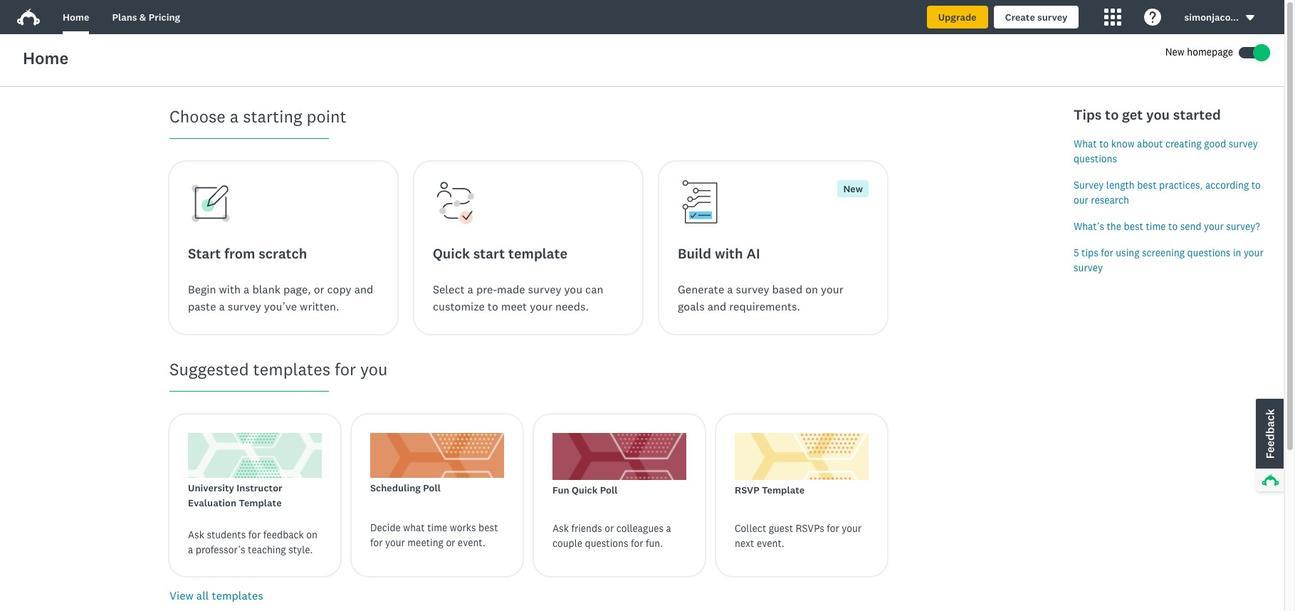 Task type: describe. For each thing, give the bounding box(es) containing it.
you for suggested templates for you
[[360, 359, 388, 379]]

1 vertical spatial templates
[[212, 589, 263, 603]]

start
[[188, 245, 221, 262]]

a inside select a pre-made survey you can customize to meet your needs.
[[468, 282, 474, 296]]

requirements.
[[730, 300, 801, 313]]

tips
[[1082, 247, 1099, 258]]

a right paste
[[219, 300, 225, 313]]

what to know about creating good survey questions
[[1074, 138, 1258, 164]]

survey inside generate a survey based on your goals and requirements.
[[736, 282, 770, 296]]

5
[[1074, 247, 1080, 258]]

tips
[[1074, 106, 1102, 123]]

for inside "5 tips for using screening questions in your survey"
[[1101, 247, 1114, 258]]

about
[[1138, 138, 1163, 149]]

fun quick poll
[[553, 484, 618, 496]]

begin with a blank page, or copy and paste a survey you've written.
[[188, 282, 373, 313]]

made
[[497, 282, 525, 296]]

ask for ask friends or colleagues a couple questions for fun.
[[553, 523, 569, 534]]

university instructor evaluation template
[[188, 482, 282, 509]]

with for ai
[[715, 245, 743, 262]]

tips to get you started
[[1074, 106, 1221, 123]]

colleagues
[[617, 523, 664, 534]]

research
[[1091, 194, 1130, 205]]

customize
[[433, 300, 485, 313]]

scratch
[[259, 245, 307, 262]]

5 tips for using screening questions in your survey
[[1074, 247, 1264, 273]]

simonjaco...
[[1185, 11, 1239, 23]]

&
[[139, 11, 146, 23]]

what's the best time to send your survey? link
[[1074, 220, 1261, 232]]

creating
[[1166, 138, 1202, 149]]

questions inside "5 tips for using screening questions in your survey"
[[1188, 247, 1231, 258]]

starting
[[243, 106, 302, 126]]

your inside "5 tips for using screening questions in your survey"
[[1244, 247, 1264, 258]]

ai
[[747, 245, 760, 262]]

generate a survey based on your goals and requirements.
[[678, 282, 844, 313]]

needs.
[[555, 300, 589, 313]]

teaching
[[248, 544, 286, 556]]

to inside what to know about creating good survey questions
[[1100, 138, 1109, 149]]

plans & pricing link
[[112, 0, 180, 34]]

works
[[450, 522, 476, 533]]

guest
[[769, 523, 794, 534]]

for inside collect guest rsvps for your next event.
[[827, 523, 840, 534]]

0 vertical spatial templates
[[253, 359, 330, 379]]

a left the blank
[[244, 282, 250, 296]]

copy
[[327, 282, 352, 296]]

plans
[[112, 11, 137, 23]]

collect guest rsvps for your next event.
[[735, 523, 862, 549]]

upgrade
[[939, 11, 977, 23]]

decide what time works best for your meeting or event.
[[370, 522, 498, 548]]

couple
[[553, 538, 583, 549]]

practices,
[[1160, 179, 1203, 191]]

professor's
[[196, 544, 245, 556]]

create survey link
[[994, 6, 1079, 28]]

new for new homepage
[[1166, 46, 1185, 58]]

your inside select a pre-made survey you can customize to meet your needs.
[[530, 300, 553, 313]]

survey inside "5 tips for using screening questions in your survey"
[[1074, 262, 1103, 273]]

survey?
[[1227, 220, 1261, 232]]

know
[[1112, 138, 1135, 149]]

pre-
[[476, 282, 497, 296]]

our
[[1074, 194, 1089, 205]]

upgrade link
[[927, 6, 988, 28]]

survey length best practices, according to our research link
[[1074, 179, 1261, 205]]

instructor
[[237, 482, 282, 494]]

0 vertical spatial home
[[63, 11, 89, 23]]

on for build with ai
[[806, 282, 818, 296]]

new for new
[[844, 183, 863, 194]]

template icon image up start
[[433, 180, 479, 225]]

for down written.
[[335, 359, 356, 379]]

fun.
[[646, 538, 663, 549]]

view all templates link
[[170, 589, 263, 603]]

or inside ask friends or colleagues a couple questions for fun.
[[605, 523, 614, 534]]

begin
[[188, 282, 216, 296]]

to left send on the top of the page
[[1169, 220, 1178, 232]]

select a pre-made survey you can customize to meet your needs.
[[433, 282, 604, 313]]

written.
[[300, 300, 339, 313]]

template inside the university instructor evaluation template
[[239, 497, 282, 509]]

your right send on the top of the page
[[1204, 220, 1224, 232]]

survey right the create
[[1038, 11, 1068, 23]]

rsvp template
[[735, 484, 805, 496]]

to inside select a pre-made survey you can customize to meet your needs.
[[488, 300, 498, 313]]

collect
[[735, 523, 767, 534]]

get
[[1123, 106, 1143, 123]]

for inside the ask students for feedback on a professor's teaching style.
[[248, 529, 261, 541]]

a inside the ask students for feedback on a professor's teaching style.
[[188, 544, 193, 556]]

start from scratch
[[188, 245, 307, 262]]

homepage
[[1188, 46, 1234, 58]]

next
[[735, 538, 755, 549]]

view all templates
[[170, 589, 263, 603]]

decide
[[370, 522, 401, 533]]

pricing
[[149, 11, 180, 23]]

you for tips to get you started
[[1147, 106, 1170, 123]]

your inside decide what time works best for your meeting or event.
[[385, 537, 405, 548]]

ask students for feedback on a professor's teaching style.
[[188, 529, 318, 556]]

rsvp
[[735, 484, 760, 496]]

rsvps
[[796, 523, 825, 534]]

meeting
[[408, 537, 444, 548]]

your inside generate a survey based on your goals and requirements.
[[821, 282, 844, 296]]

plans & pricing
[[112, 11, 180, 23]]

all
[[196, 589, 209, 603]]



Task type: vqa. For each thing, say whether or not it's contained in the screenshot.
Start From Scratch
yes



Task type: locate. For each thing, give the bounding box(es) containing it.
0 horizontal spatial new
[[844, 183, 863, 194]]

brand logo image
[[17, 6, 40, 28], [17, 9, 40, 26]]

with inside begin with a blank page, or copy and paste a survey you've written.
[[219, 282, 241, 296]]

ask
[[553, 523, 569, 534], [188, 529, 204, 541]]

based
[[772, 282, 803, 296]]

paste
[[188, 300, 216, 313]]

questions inside what to know about creating good survey questions
[[1074, 153, 1118, 164]]

your inside collect guest rsvps for your next event.
[[842, 523, 862, 534]]

or
[[314, 282, 324, 296], [605, 523, 614, 534], [446, 537, 455, 548]]

1 vertical spatial with
[[219, 282, 241, 296]]

create
[[1006, 11, 1035, 23]]

event. down guest
[[757, 538, 785, 549]]

survey inside begin with a blank page, or copy and paste a survey you've written.
[[228, 300, 261, 313]]

1 vertical spatial questions
[[1188, 247, 1231, 258]]

time up meeting
[[428, 522, 448, 533]]

0 vertical spatial you
[[1147, 106, 1170, 123]]

help icon image
[[1145, 9, 1162, 26]]

questions
[[1074, 153, 1118, 164], [1188, 247, 1231, 258], [585, 538, 629, 549]]

1 horizontal spatial on
[[806, 282, 818, 296]]

build with ai
[[678, 245, 760, 262]]

2 horizontal spatial you
[[1147, 106, 1170, 123]]

0 horizontal spatial time
[[428, 522, 448, 533]]

your right meet
[[530, 300, 553, 313]]

length
[[1107, 179, 1135, 191]]

1 horizontal spatial new
[[1166, 46, 1185, 58]]

home
[[63, 11, 89, 23], [23, 48, 68, 68]]

your down decide
[[385, 537, 405, 548]]

for inside decide what time works best for your meeting or event.
[[370, 537, 383, 548]]

0 horizontal spatial ask
[[188, 529, 204, 541]]

quick start template
[[433, 245, 568, 262]]

1 horizontal spatial questions
[[1074, 153, 1118, 164]]

students
[[207, 529, 246, 541]]

1 horizontal spatial or
[[446, 537, 455, 548]]

best right length
[[1138, 179, 1157, 191]]

according
[[1206, 179, 1249, 191]]

good
[[1205, 138, 1227, 149]]

0 horizontal spatial quick
[[433, 245, 470, 262]]

1 brand logo image from the top
[[17, 6, 40, 28]]

or inside begin with a blank page, or copy and paste a survey you've written.
[[314, 282, 324, 296]]

from
[[224, 245, 255, 262]]

template icon image
[[433, 180, 479, 225], [438, 182, 472, 219]]

for inside ask friends or colleagues a couple questions for fun.
[[631, 538, 644, 549]]

best for practices,
[[1138, 179, 1157, 191]]

style.
[[289, 544, 313, 556]]

questions down friends
[[585, 538, 629, 549]]

what to know about creating good survey questions link
[[1074, 138, 1258, 164]]

ask up professor's
[[188, 529, 204, 541]]

your right rsvps
[[842, 523, 862, 534]]

0 vertical spatial questions
[[1074, 153, 1118, 164]]

0 horizontal spatial on
[[307, 529, 318, 541]]

new homepage
[[1166, 46, 1234, 58]]

to inside the "survey length best practices, according to our research"
[[1252, 179, 1261, 191]]

time
[[1146, 220, 1166, 232], [428, 522, 448, 533]]

dialog
[[1284, 87, 1285, 611]]

or down works
[[446, 537, 455, 548]]

template icon image up quick start template
[[438, 182, 472, 219]]

or right friends
[[605, 523, 614, 534]]

template down instructor
[[239, 497, 282, 509]]

point
[[307, 106, 347, 126]]

and for scratch
[[354, 282, 373, 296]]

on for university instructor evaluation template
[[307, 529, 318, 541]]

survey right good
[[1229, 138, 1258, 149]]

friends
[[572, 523, 602, 534]]

event. down works
[[458, 537, 485, 548]]

suggested templates for you
[[170, 359, 388, 379]]

new
[[1166, 46, 1185, 58], [844, 183, 863, 194]]

2 vertical spatial questions
[[585, 538, 629, 549]]

questions left in
[[1188, 247, 1231, 258]]

0 vertical spatial quick
[[433, 245, 470, 262]]

goals
[[678, 300, 705, 313]]

survey
[[1074, 179, 1104, 191]]

on right based
[[806, 282, 818, 296]]

survey up needs.
[[528, 282, 562, 296]]

best for time
[[1124, 220, 1144, 232]]

products icon image
[[1105, 9, 1122, 26], [1105, 9, 1122, 26]]

with right begin
[[219, 282, 241, 296]]

suggested
[[170, 359, 249, 379]]

templates
[[253, 359, 330, 379], [212, 589, 263, 603]]

quick right fun
[[572, 484, 598, 496]]

start
[[473, 245, 505, 262]]

what's the best time to send your survey?
[[1074, 220, 1261, 232]]

0 horizontal spatial with
[[219, 282, 241, 296]]

0 horizontal spatial and
[[354, 282, 373, 296]]

1 horizontal spatial you
[[564, 282, 583, 296]]

view
[[170, 589, 194, 603]]

to right what
[[1100, 138, 1109, 149]]

for right 'tips'
[[1101, 247, 1114, 258]]

for
[[1101, 247, 1114, 258], [335, 359, 356, 379], [827, 523, 840, 534], [248, 529, 261, 541], [370, 537, 383, 548], [631, 538, 644, 549]]

2 vertical spatial best
[[479, 522, 498, 533]]

with
[[715, 245, 743, 262], [219, 282, 241, 296]]

5 tips for using screening questions in your survey link
[[1074, 247, 1264, 273]]

best right the the
[[1124, 220, 1144, 232]]

1 vertical spatial new
[[844, 183, 863, 194]]

poll up friends
[[600, 484, 618, 496]]

0 horizontal spatial you
[[360, 359, 388, 379]]

survey
[[1038, 11, 1068, 23], [1229, 138, 1258, 149], [1074, 262, 1103, 273], [528, 282, 562, 296], [736, 282, 770, 296], [228, 300, 261, 313]]

with left ai
[[715, 245, 743, 262]]

on inside generate a survey based on your goals and requirements.
[[806, 282, 818, 296]]

and right "copy"
[[354, 282, 373, 296]]

select
[[433, 282, 465, 296]]

1 horizontal spatial event.
[[757, 538, 785, 549]]

questions down what
[[1074, 153, 1118, 164]]

a right choose
[[230, 106, 239, 126]]

the
[[1107, 220, 1122, 232]]

scheduling
[[370, 482, 421, 494]]

on
[[806, 282, 818, 296], [307, 529, 318, 541]]

1 horizontal spatial and
[[708, 300, 727, 313]]

what's
[[1074, 220, 1105, 232]]

a inside generate a survey based on your goals and requirements.
[[727, 282, 733, 296]]

poll
[[423, 482, 441, 494], [600, 484, 618, 496]]

0 vertical spatial new
[[1166, 46, 1185, 58]]

0 vertical spatial on
[[806, 282, 818, 296]]

on up style.
[[307, 529, 318, 541]]

time inside decide what time works best for your meeting or event.
[[428, 522, 448, 533]]

for down colleagues
[[631, 538, 644, 549]]

to right 'according'
[[1252, 179, 1261, 191]]

0 vertical spatial or
[[314, 282, 324, 296]]

template right rsvp
[[762, 484, 805, 496]]

evaluation
[[188, 497, 236, 509]]

and for ai
[[708, 300, 727, 313]]

0 vertical spatial template
[[762, 484, 805, 496]]

1 horizontal spatial quick
[[572, 484, 598, 496]]

templates down you've
[[253, 359, 330, 379]]

1 horizontal spatial time
[[1146, 220, 1166, 232]]

what
[[1074, 138, 1097, 149]]

a inside ask friends or colleagues a couple questions for fun.
[[666, 523, 672, 534]]

and inside generate a survey based on your goals and requirements.
[[708, 300, 727, 313]]

to
[[1106, 106, 1119, 123], [1100, 138, 1109, 149], [1252, 179, 1261, 191], [1169, 220, 1178, 232], [488, 300, 498, 313]]

a
[[230, 106, 239, 126], [244, 282, 250, 296], [468, 282, 474, 296], [727, 282, 733, 296], [219, 300, 225, 313], [666, 523, 672, 534], [188, 544, 193, 556]]

dropdown arrow icon image
[[1245, 12, 1256, 24], [1246, 15, 1255, 21]]

what
[[403, 522, 425, 533]]

build with ai icon image
[[678, 180, 724, 225]]

choose
[[170, 106, 226, 126]]

your right based
[[821, 282, 844, 296]]

choose a starting point
[[170, 106, 347, 126]]

quick
[[433, 245, 470, 262], [572, 484, 598, 496]]

best inside decide what time works best for your meeting or event.
[[479, 522, 498, 533]]

in
[[1234, 247, 1242, 258]]

quick up select
[[433, 245, 470, 262]]

1 vertical spatial best
[[1124, 220, 1144, 232]]

ask up couple
[[553, 523, 569, 534]]

home link
[[63, 0, 89, 34]]

poll right scheduling
[[423, 482, 441, 494]]

ask inside the ask students for feedback on a professor's teaching style.
[[188, 529, 204, 541]]

1 horizontal spatial template
[[762, 484, 805, 496]]

page,
[[283, 282, 311, 296]]

survey up requirements.
[[736, 282, 770, 296]]

and inside begin with a blank page, or copy and paste a survey you've written.
[[354, 282, 373, 296]]

on inside the ask students for feedback on a professor's teaching style.
[[307, 529, 318, 541]]

2 brand logo image from the top
[[17, 9, 40, 26]]

survey inside what to know about creating good survey questions
[[1229, 138, 1258, 149]]

ask for ask students for feedback on a professor's teaching style.
[[188, 529, 204, 541]]

blank
[[252, 282, 281, 296]]

survey down the blank
[[228, 300, 261, 313]]

best inside the "survey length best practices, according to our research"
[[1138, 179, 1157, 191]]

0 horizontal spatial poll
[[423, 482, 441, 494]]

to down pre-
[[488, 300, 498, 313]]

best right works
[[479, 522, 498, 533]]

you inside select a pre-made survey you can customize to meet your needs.
[[564, 282, 583, 296]]

for right rsvps
[[827, 523, 840, 534]]

2 vertical spatial you
[[360, 359, 388, 379]]

using
[[1116, 247, 1140, 258]]

home left plans
[[63, 11, 89, 23]]

0 vertical spatial time
[[1146, 220, 1166, 232]]

0 horizontal spatial questions
[[585, 538, 629, 549]]

time up screening
[[1146, 220, 1166, 232]]

ask inside ask friends or colleagues a couple questions for fun.
[[553, 523, 569, 534]]

or inside decide what time works best for your meeting or event.
[[446, 537, 455, 548]]

fun
[[553, 484, 570, 496]]

2 horizontal spatial questions
[[1188, 247, 1231, 258]]

survey design icon image
[[188, 180, 234, 225], [192, 185, 230, 222]]

you've
[[264, 300, 297, 313]]

event. inside collect guest rsvps for your next event.
[[757, 538, 785, 549]]

simonjaco... button
[[1185, 0, 1256, 34]]

a left pre-
[[468, 282, 474, 296]]

0 vertical spatial best
[[1138, 179, 1157, 191]]

or up written.
[[314, 282, 324, 296]]

for down decide
[[370, 537, 383, 548]]

home down home link
[[23, 48, 68, 68]]

1 vertical spatial quick
[[572, 484, 598, 496]]

1 vertical spatial you
[[564, 282, 583, 296]]

questions inside ask friends or colleagues a couple questions for fun.
[[585, 538, 629, 549]]

0 horizontal spatial event.
[[458, 537, 485, 548]]

a right the 'generate'
[[727, 282, 733, 296]]

0 horizontal spatial or
[[314, 282, 324, 296]]

2 horizontal spatial or
[[605, 523, 614, 534]]

survey length best practices, according to our research
[[1074, 179, 1261, 205]]

ask friends or colleagues a couple questions for fun.
[[553, 523, 672, 549]]

a left professor's
[[188, 544, 193, 556]]

template
[[762, 484, 805, 496], [239, 497, 282, 509]]

1 vertical spatial and
[[708, 300, 727, 313]]

templates right the all
[[212, 589, 263, 603]]

and down the 'generate'
[[708, 300, 727, 313]]

to left get
[[1106, 106, 1119, 123]]

0 horizontal spatial template
[[239, 497, 282, 509]]

2 vertical spatial or
[[446, 537, 455, 548]]

and
[[354, 282, 373, 296], [708, 300, 727, 313]]

1 vertical spatial or
[[605, 523, 614, 534]]

scheduling poll
[[370, 482, 441, 494]]

1 vertical spatial home
[[23, 48, 68, 68]]

with for a
[[219, 282, 241, 296]]

a right colleagues
[[666, 523, 672, 534]]

event. inside decide what time works best for your meeting or event.
[[458, 537, 485, 548]]

1 vertical spatial on
[[307, 529, 318, 541]]

1 vertical spatial template
[[239, 497, 282, 509]]

screening
[[1142, 247, 1185, 258]]

0 vertical spatial and
[[354, 282, 373, 296]]

started
[[1174, 106, 1221, 123]]

survey down 'tips'
[[1074, 262, 1103, 273]]

1 vertical spatial time
[[428, 522, 448, 533]]

survey inside select a pre-made survey you can customize to meet your needs.
[[528, 282, 562, 296]]

1 horizontal spatial with
[[715, 245, 743, 262]]

for up teaching
[[248, 529, 261, 541]]

1 horizontal spatial poll
[[600, 484, 618, 496]]

1 horizontal spatial ask
[[553, 523, 569, 534]]

0 vertical spatial with
[[715, 245, 743, 262]]

university
[[188, 482, 234, 494]]

create survey
[[1006, 11, 1068, 23]]

your right in
[[1244, 247, 1264, 258]]



